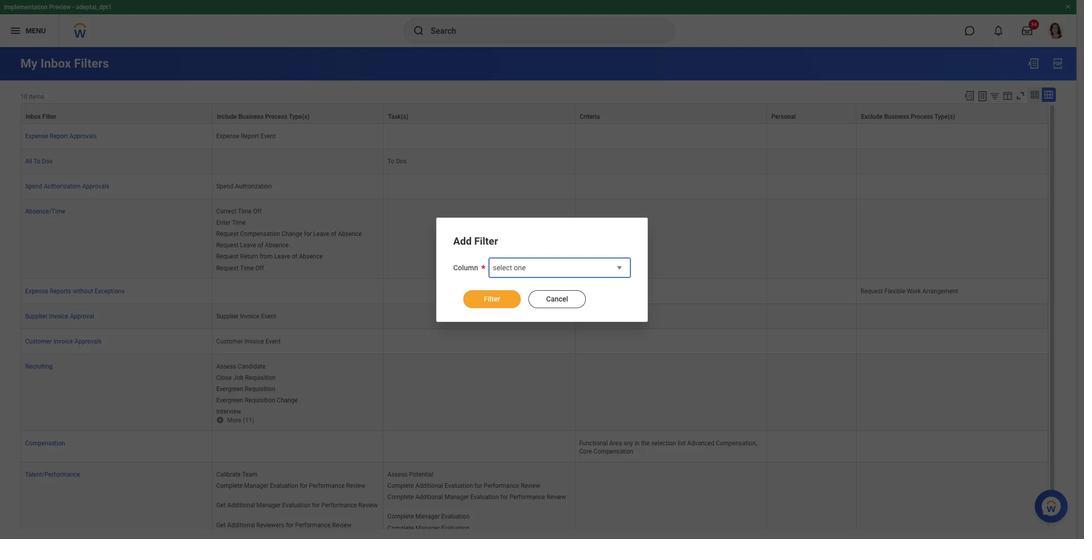 Task type: locate. For each thing, give the bounding box(es) containing it.
to dos
[[388, 158, 407, 165]]

0 horizontal spatial report
[[50, 133, 68, 140]]

process right exclude
[[911, 113, 933, 120]]

dos right the all
[[42, 158, 53, 165]]

1 vertical spatial of
[[258, 242, 263, 249]]

2 get from the top
[[216, 522, 226, 529]]

1 complete manager evaluation from the top
[[388, 514, 470, 521]]

1 horizontal spatial business
[[884, 113, 909, 120]]

evergreen down close
[[216, 386, 243, 393]]

adeptai_dpt1
[[76, 4, 112, 11]]

report
[[50, 133, 68, 140], [241, 133, 259, 140]]

export to excel image left "view printable version (pdf)" image
[[1027, 57, 1039, 70]]

items
[[29, 93, 44, 100]]

2 horizontal spatial compensation
[[594, 449, 633, 456]]

event down include business process type(s)
[[261, 133, 276, 140]]

1 horizontal spatial report
[[241, 133, 259, 140]]

0 horizontal spatial business
[[238, 113, 264, 120]]

absence
[[338, 231, 362, 238], [265, 242, 289, 249], [299, 253, 323, 261]]

approvals
[[69, 133, 97, 140], [82, 183, 109, 190], [74, 338, 102, 345]]

calibrate team
[[216, 472, 257, 479]]

1 horizontal spatial process
[[911, 113, 933, 120]]

type(s)
[[289, 113, 310, 120], [934, 113, 955, 120]]

get for get additional reviewers for performance review
[[216, 522, 226, 529]]

1 get from the top
[[216, 502, 226, 510]]

leave inside request compensation change for leave of absence element
[[313, 231, 329, 238]]

1 horizontal spatial export to excel image
[[1027, 57, 1039, 70]]

exclude business process type(s) button
[[857, 104, 1048, 124]]

expense for expense reports without exceptions
[[25, 288, 48, 295]]

0 vertical spatial assess
[[216, 363, 236, 370]]

1 dos from the left
[[42, 158, 53, 165]]

all to dos
[[25, 158, 53, 165]]

10
[[21, 93, 27, 100]]

-
[[72, 4, 74, 11]]

invoice
[[49, 313, 68, 320], [240, 313, 260, 320], [53, 338, 73, 345], [245, 338, 264, 345]]

request for request flexible work arrangement
[[861, 288, 883, 295]]

1 to from the left
[[34, 158, 40, 165]]

1 report from the left
[[50, 133, 68, 140]]

potential
[[409, 472, 433, 479]]

0 horizontal spatial supplier
[[25, 313, 47, 320]]

2 type(s) from the left
[[934, 113, 955, 120]]

business right exclude
[[884, 113, 909, 120]]

row
[[21, 104, 1048, 124], [21, 124, 1048, 149], [21, 149, 1048, 174], [21, 174, 1048, 199], [21, 199, 1048, 279], [21, 279, 1048, 304], [21, 304, 1048, 329], [21, 329, 1048, 355], [21, 355, 1048, 432], [21, 432, 1048, 463], [21, 463, 1048, 540]]

0 horizontal spatial process
[[265, 113, 287, 120]]

compensation down area
[[594, 449, 633, 456]]

fullscreen image
[[1015, 90, 1026, 101]]

6 row from the top
[[21, 279, 1048, 304]]

0 horizontal spatial export to excel image
[[964, 90, 975, 101]]

evaluation inside 'element'
[[470, 494, 499, 501]]

inbox right my
[[41, 56, 71, 71]]

criteria
[[580, 113, 600, 120]]

0 vertical spatial event
[[261, 133, 276, 140]]

assess for assess candidate
[[216, 363, 236, 370]]

customer invoice event
[[216, 338, 281, 345]]

request return from leave of absence
[[216, 253, 323, 261]]

authorization for spend authorization
[[235, 183, 272, 190]]

approvals for expense report approvals
[[69, 133, 97, 140]]

row containing spend authorization approvals
[[21, 174, 1048, 199]]

close
[[216, 375, 232, 382]]

2 dos from the left
[[396, 158, 407, 165]]

task(s)
[[388, 113, 408, 120]]

invoice up candidate
[[245, 338, 264, 345]]

9 row from the top
[[21, 355, 1048, 432]]

0 horizontal spatial type(s)
[[289, 113, 310, 120]]

additional inside 'element'
[[415, 494, 443, 501]]

expense inside 'link'
[[25, 133, 48, 140]]

2 vertical spatial filter
[[484, 295, 500, 303]]

0 horizontal spatial absence
[[265, 242, 289, 249]]

request compensation change for leave of absence element
[[216, 229, 362, 238]]

evergreen for evergreen requisition
[[216, 386, 243, 393]]

1 vertical spatial requisition
[[245, 386, 275, 393]]

for up complete additional manager evaluation for performance review 'element'
[[475, 483, 482, 490]]

toolbar
[[959, 88, 1056, 104]]

expense report approvals
[[25, 133, 97, 140]]

get for get additional manager evaluation for performance review
[[216, 502, 226, 510]]

expense
[[25, 133, 48, 140], [216, 133, 239, 140], [25, 288, 48, 295]]

supplier inside "element"
[[216, 313, 239, 320]]

calibrate team element
[[216, 470, 257, 479]]

get additional reviewers for performance review
[[216, 522, 352, 529]]

0 vertical spatial change
[[282, 231, 302, 238]]

expense for expense report approvals
[[25, 133, 48, 140]]

2 business from the left
[[884, 113, 909, 120]]

0 horizontal spatial dos
[[42, 158, 53, 165]]

type(s) for exclude business process type(s)
[[934, 113, 955, 120]]

filter inside button
[[484, 295, 500, 303]]

evergreen for evergreen requisition change
[[216, 397, 243, 404]]

time up enter time element
[[238, 208, 252, 215]]

1 horizontal spatial type(s)
[[934, 113, 955, 120]]

1 process from the left
[[265, 113, 287, 120]]

reports
[[50, 288, 71, 295]]

complete for complete additional manager evaluation for performance review 'element'
[[388, 494, 414, 501]]

enter time element
[[216, 217, 246, 227]]

all to dos link
[[25, 156, 53, 165]]

customer up assess candidate element
[[216, 338, 243, 345]]

authorization up correct time off element
[[235, 183, 272, 190]]

manager inside get additional manager evaluation for performance review element
[[256, 502, 281, 510]]

requisition
[[245, 375, 276, 382], [245, 386, 275, 393], [245, 397, 275, 404]]

0 vertical spatial compensation
[[240, 231, 280, 238]]

2 vertical spatial compensation
[[594, 449, 633, 456]]

1 vertical spatial change
[[277, 397, 298, 404]]

off
[[253, 208, 262, 215], [255, 265, 264, 272]]

region inside add filter dialog
[[453, 282, 631, 309]]

expense down inbox filter
[[25, 133, 48, 140]]

functional area any in the selection list advanced compensation, core compensation
[[579, 440, 759, 456]]

assess
[[216, 363, 236, 370], [388, 472, 408, 479]]

evergreen requisition
[[216, 386, 275, 393]]

0 vertical spatial time
[[238, 208, 252, 215]]

1 spend from the left
[[25, 183, 42, 190]]

request
[[216, 231, 239, 238], [216, 242, 239, 249], [216, 253, 239, 261], [216, 265, 239, 272], [861, 288, 883, 295]]

expand table image
[[1044, 90, 1054, 100]]

1 horizontal spatial absence
[[299, 253, 323, 261]]

customer invoice event element
[[216, 336, 281, 345]]

0 vertical spatial off
[[253, 208, 262, 215]]

arrangement
[[923, 288, 958, 295]]

off down 'spend authorization'
[[253, 208, 262, 215]]

invoice inside customer invoice approvals link
[[53, 338, 73, 345]]

1 customer from the left
[[25, 338, 52, 345]]

1 horizontal spatial assess
[[388, 472, 408, 479]]

spend up correct on the left of the page
[[216, 183, 233, 190]]

2 authorization from the left
[[235, 183, 272, 190]]

2 row from the top
[[21, 124, 1048, 149]]

1 vertical spatial export to excel image
[[964, 90, 975, 101]]

0 vertical spatial filter
[[42, 113, 56, 120]]

complete
[[216, 483, 243, 490], [388, 483, 414, 490], [388, 494, 414, 501], [388, 514, 414, 521], [388, 525, 414, 532]]

report for approvals
[[50, 133, 68, 140]]

2 vertical spatial event
[[266, 338, 281, 345]]

dos down task(s)
[[396, 158, 407, 165]]

absence/time link
[[25, 206, 65, 215]]

spend for spend authorization approvals
[[25, 183, 42, 190]]

filter right add
[[474, 235, 498, 247]]

complete for complete additional evaluation for performance review element
[[388, 483, 414, 490]]

1 horizontal spatial leave
[[274, 253, 290, 261]]

2 customer from the left
[[216, 338, 243, 345]]

2 vertical spatial time
[[240, 265, 254, 272]]

for up 'request return from leave of absence' element at the left
[[304, 231, 312, 238]]

0 horizontal spatial spend
[[25, 183, 42, 190]]

add
[[453, 235, 472, 247]]

performance for get additional reviewers for performance review
[[295, 522, 331, 529]]

invoice for customer invoice approvals
[[53, 338, 73, 345]]

for right reviewers
[[286, 522, 294, 529]]

cell
[[383, 124, 575, 149], [575, 124, 767, 149], [767, 124, 857, 149], [857, 124, 1048, 149], [212, 149, 383, 174], [575, 149, 767, 174], [767, 149, 857, 174], [857, 149, 1048, 174], [383, 174, 575, 199], [575, 174, 767, 199], [767, 174, 857, 199], [857, 174, 1048, 199], [383, 199, 575, 279], [575, 199, 767, 279], [767, 199, 857, 279], [857, 199, 1048, 279], [212, 279, 383, 304], [383, 279, 575, 304], [575, 279, 767, 304], [767, 279, 857, 304], [383, 304, 575, 329], [575, 304, 767, 329], [767, 304, 857, 329], [857, 304, 1048, 329], [383, 329, 575, 355], [575, 329, 767, 355], [767, 329, 857, 355], [857, 329, 1048, 355], [383, 355, 575, 432], [575, 355, 767, 432], [767, 355, 857, 432], [857, 355, 1048, 432], [212, 432, 383, 463], [383, 432, 575, 463], [767, 432, 857, 463], [857, 432, 1048, 463], [575, 463, 767, 540], [767, 463, 857, 540], [857, 463, 1048, 540]]

to
[[34, 158, 40, 165], [388, 158, 394, 165]]

spend authorization element
[[216, 181, 272, 190]]

invoice inside supplier invoice approval link
[[49, 313, 68, 320]]

supplier invoice approval link
[[25, 311, 94, 320]]

candidate
[[238, 363, 266, 370]]

compensation up request leave of absence element
[[240, 231, 280, 238]]

filter down select
[[484, 295, 500, 303]]

supplier up customer invoice approvals link
[[25, 313, 47, 320]]

invoice inside supplier invoice event "element"
[[240, 313, 260, 320]]

add filter
[[453, 235, 498, 247]]

event down supplier invoice event
[[266, 338, 281, 345]]

type(s) for include business process type(s)
[[289, 113, 310, 120]]

filter button
[[464, 290, 521, 308]]

1 evergreen from the top
[[216, 386, 243, 393]]

assess left potential
[[388, 472, 408, 479]]

0 vertical spatial get
[[216, 502, 226, 510]]

evergreen requisition change element
[[216, 395, 298, 404]]

compensation inside items selected list
[[240, 231, 280, 238]]

0 horizontal spatial leave
[[240, 242, 256, 249]]

1 vertical spatial filter
[[474, 235, 498, 247]]

4 row from the top
[[21, 174, 1048, 199]]

report inside expense report approvals 'link'
[[50, 133, 68, 140]]

items selected list containing assess candidate
[[216, 361, 314, 416]]

row containing inbox filter
[[21, 104, 1048, 124]]

1 supplier from the left
[[25, 313, 47, 320]]

requisition up evergreen requisition change element
[[245, 386, 275, 393]]

time down return at the left
[[240, 265, 254, 272]]

assess up close
[[216, 363, 236, 370]]

interview element
[[216, 406, 241, 416]]

event for customer invoice event
[[266, 338, 281, 345]]

3 row from the top
[[21, 149, 1048, 174]]

spend
[[25, 183, 42, 190], [216, 183, 233, 190]]

approvals for customer invoice approvals
[[74, 338, 102, 345]]

requisition down evergreen requisition
[[245, 397, 275, 404]]

2 horizontal spatial absence
[[338, 231, 362, 238]]

1 row from the top
[[21, 104, 1048, 124]]

filter up expense report approvals 'link'
[[42, 113, 56, 120]]

2 vertical spatial of
[[292, 253, 297, 261]]

complete manager evaluation element
[[388, 512, 470, 521], [388, 523, 470, 532]]

2 complete manager evaluation from the top
[[388, 525, 470, 532]]

filter inside popup button
[[42, 113, 56, 120]]

0 vertical spatial absence
[[338, 231, 362, 238]]

approvals inside 'link'
[[69, 133, 97, 140]]

supplier for supplier invoice event
[[216, 313, 239, 320]]

report for event
[[241, 133, 259, 140]]

performance for complete manager evaluation for performance review
[[309, 483, 345, 490]]

additional
[[415, 483, 443, 490], [415, 494, 443, 501], [227, 502, 255, 510], [227, 522, 255, 529]]

requisition for evergreen requisition
[[245, 386, 275, 393]]

2 supplier from the left
[[216, 313, 239, 320]]

evaluation for complete manager evaluation for performance review element
[[270, 483, 298, 490]]

1 vertical spatial leave
[[240, 242, 256, 249]]

assess candidate element
[[216, 361, 266, 370]]

change for requisition
[[277, 397, 298, 404]]

row containing all to dos
[[21, 149, 1048, 174]]

select
[[493, 264, 512, 272]]

8 row from the top
[[21, 329, 1048, 355]]

items selected list containing correct time off
[[216, 206, 378, 272]]

export to excel image for 10 items
[[964, 90, 975, 101]]

select to filter grid data image
[[989, 91, 1001, 101]]

get
[[216, 502, 226, 510], [216, 522, 226, 529]]

items selected list containing assess potential
[[388, 470, 571, 533]]

1 vertical spatial inbox
[[26, 113, 41, 120]]

report down inbox filter
[[50, 133, 68, 140]]

2 to from the left
[[388, 158, 394, 165]]

performance inside 'element'
[[510, 494, 545, 501]]

event for expense report event
[[261, 133, 276, 140]]

review for complete manager evaluation for performance review
[[346, 483, 365, 490]]

off for request time off
[[255, 265, 264, 272]]

1 vertical spatial complete manager evaluation
[[388, 525, 470, 532]]

1 type(s) from the left
[[289, 113, 310, 120]]

1 vertical spatial approvals
[[82, 183, 109, 190]]

region
[[453, 282, 631, 309]]

list
[[678, 440, 686, 447]]

request for request compensation change for leave of absence
[[216, 231, 239, 238]]

type(s) inside exclude business process type(s) popup button
[[934, 113, 955, 120]]

expense reports without exceptions link
[[25, 286, 125, 295]]

5 row from the top
[[21, 199, 1048, 279]]

evergreen
[[216, 386, 243, 393], [216, 397, 243, 404]]

row containing customer invoice approvals
[[21, 329, 1048, 355]]

1 horizontal spatial customer
[[216, 338, 243, 345]]

criteria button
[[575, 104, 766, 124]]

for for request compensation change for leave of absence
[[304, 231, 312, 238]]

compensation up talent/performance link
[[25, 440, 65, 447]]

toolbar inside 'my inbox filters' 'main content'
[[959, 88, 1056, 104]]

complete inside 'element'
[[388, 494, 414, 501]]

profile logan mcneil element
[[1042, 19, 1070, 42]]

row containing compensation
[[21, 432, 1048, 463]]

export to excel image left export to worksheets icon
[[964, 90, 975, 101]]

business up the expense report event element
[[238, 113, 264, 120]]

1 vertical spatial complete manager evaluation element
[[388, 523, 470, 532]]

report down include business process type(s)
[[241, 133, 259, 140]]

0 vertical spatial export to excel image
[[1027, 57, 1039, 70]]

0 horizontal spatial assess
[[216, 363, 236, 370]]

invoice down supplier invoice approval
[[53, 338, 73, 345]]

manager inside complete additional manager evaluation for performance review 'element'
[[445, 494, 469, 501]]

items selected list containing calibrate team
[[216, 470, 379, 540]]

1 vertical spatial assess
[[388, 472, 408, 479]]

region containing filter
[[453, 282, 631, 309]]

to right the all
[[34, 158, 40, 165]]

evaluation for complete additional evaluation for performance review element
[[445, 483, 473, 490]]

11 row from the top
[[21, 463, 1048, 540]]

event inside the expense report event element
[[261, 133, 276, 140]]

1 vertical spatial get
[[216, 522, 226, 529]]

core
[[579, 449, 592, 456]]

invoice left approval
[[49, 313, 68, 320]]

without
[[73, 288, 93, 295]]

work
[[907, 288, 921, 295]]

2 horizontal spatial leave
[[313, 231, 329, 238]]

get down calibrate
[[216, 502, 226, 510]]

event up customer invoice event element
[[261, 313, 276, 320]]

1 horizontal spatial dos
[[396, 158, 407, 165]]

items selected list
[[216, 206, 378, 272], [216, 361, 314, 416], [216, 470, 379, 540], [388, 470, 571, 533]]

event inside customer invoice event element
[[266, 338, 281, 345]]

off inside correct time off enter time
[[253, 208, 262, 215]]

off down from
[[255, 265, 264, 272]]

evergreen up interview element
[[216, 397, 243, 404]]

type(s) inside include business process type(s) popup button
[[289, 113, 310, 120]]

get additional manager evaluation for performance review
[[216, 502, 378, 510]]

0 horizontal spatial compensation
[[25, 440, 65, 447]]

assess for assess potential
[[388, 472, 408, 479]]

2 vertical spatial requisition
[[245, 397, 275, 404]]

0 vertical spatial leave
[[313, 231, 329, 238]]

export to excel image for my inbox filters
[[1027, 57, 1039, 70]]

1 horizontal spatial spend
[[216, 183, 233, 190]]

1 authorization from the left
[[44, 183, 81, 190]]

event inside supplier invoice event "element"
[[261, 313, 276, 320]]

customer up recruiting link
[[25, 338, 52, 345]]

0 vertical spatial complete manager evaluation element
[[388, 512, 470, 521]]

0 vertical spatial inbox
[[41, 56, 71, 71]]

get additional manager evaluation for performance review element
[[216, 500, 378, 510]]

7 row from the top
[[21, 304, 1048, 329]]

invoice inside customer invoice event element
[[245, 338, 264, 345]]

process up the expense report event element
[[265, 113, 287, 120]]

report inside the expense report event element
[[241, 133, 259, 140]]

get left reviewers
[[216, 522, 226, 529]]

request leave of absence element
[[216, 240, 289, 249]]

2 horizontal spatial of
[[331, 231, 336, 238]]

dos
[[42, 158, 53, 165], [396, 158, 407, 165]]

export to excel image
[[1027, 57, 1039, 70], [964, 90, 975, 101]]

for down the complete additional evaluation for performance review
[[500, 494, 508, 501]]

spend authorization
[[216, 183, 272, 190]]

cancel
[[546, 295, 568, 303]]

1 horizontal spatial authorization
[[235, 183, 272, 190]]

0 horizontal spatial authorization
[[44, 183, 81, 190]]

spend down the all
[[25, 183, 42, 190]]

one
[[514, 264, 526, 272]]

items selected list for absence/time
[[216, 206, 378, 272]]

complete manager evaluation for performance review
[[216, 483, 365, 490]]

supplier up customer invoice event element
[[216, 313, 239, 320]]

to inside all to dos link
[[34, 158, 40, 165]]

1 horizontal spatial compensation
[[240, 231, 280, 238]]

search image
[[412, 25, 425, 37]]

time down correct time off element
[[232, 220, 246, 227]]

inbox
[[41, 56, 71, 71], [26, 113, 41, 120]]

0 vertical spatial complete manager evaluation
[[388, 514, 470, 521]]

2 process from the left
[[911, 113, 933, 120]]

time inside request time off element
[[240, 265, 254, 272]]

business
[[238, 113, 264, 120], [884, 113, 909, 120]]

2 evergreen from the top
[[216, 397, 243, 404]]

notifications large image
[[993, 26, 1004, 36]]

2 report from the left
[[241, 133, 259, 140]]

supplier invoice event element
[[216, 311, 276, 320]]

10 row from the top
[[21, 432, 1048, 463]]

1 vertical spatial off
[[255, 265, 264, 272]]

1 horizontal spatial supplier
[[216, 313, 239, 320]]

of
[[331, 231, 336, 238], [258, 242, 263, 249], [292, 253, 297, 261]]

1 horizontal spatial to
[[388, 158, 394, 165]]

expense left reports
[[25, 288, 48, 295]]

customer for customer invoice event
[[216, 338, 243, 345]]

0 horizontal spatial to
[[34, 158, 40, 165]]

2 vertical spatial approvals
[[74, 338, 102, 345]]

row containing absence/time
[[21, 199, 1048, 279]]

process
[[265, 113, 287, 120], [911, 113, 933, 120]]

2 vertical spatial leave
[[274, 253, 290, 261]]

to down task(s)
[[388, 158, 394, 165]]

off for correct time off enter time
[[253, 208, 262, 215]]

requisition down candidate
[[245, 375, 276, 382]]

invoice up customer invoice event element
[[240, 313, 260, 320]]

0 vertical spatial approvals
[[69, 133, 97, 140]]

1 vertical spatial evergreen
[[216, 397, 243, 404]]

for up get additional manager evaluation for performance review element
[[300, 483, 308, 490]]

assess potential
[[388, 472, 433, 479]]

leave inside request leave of absence element
[[240, 242, 256, 249]]

1 vertical spatial event
[[261, 313, 276, 320]]

change
[[282, 231, 302, 238], [277, 397, 298, 404]]

1 business from the left
[[238, 113, 264, 120]]

0 horizontal spatial customer
[[25, 338, 52, 345]]

leave
[[313, 231, 329, 238], [240, 242, 256, 249], [274, 253, 290, 261]]

2 spend from the left
[[216, 183, 233, 190]]

complete additional evaluation for performance review element
[[388, 481, 540, 490]]

inbox inside inbox filter popup button
[[26, 113, 41, 120]]

inbox down 10 items
[[26, 113, 41, 120]]

assess candidate
[[216, 363, 266, 370]]

authorization up 'absence/time' link
[[44, 183, 81, 190]]

0 horizontal spatial of
[[258, 242, 263, 249]]

expense down include
[[216, 133, 239, 140]]

supplier invoice approval
[[25, 313, 94, 320]]

0 vertical spatial evergreen
[[216, 386, 243, 393]]



Task type: vqa. For each thing, say whether or not it's contained in the screenshot.
on
no



Task type: describe. For each thing, give the bounding box(es) containing it.
compensation link
[[25, 438, 65, 447]]

for inside 'element'
[[500, 494, 508, 501]]

inbox large image
[[1022, 26, 1032, 36]]

in
[[635, 440, 640, 447]]

request for request return from leave of absence
[[216, 253, 239, 261]]

customer invoice approvals
[[25, 338, 102, 345]]

compensation inside "functional area any in the selection list advanced compensation, core compensation"
[[594, 449, 633, 456]]

complete for complete manager evaluation for performance review element
[[216, 483, 243, 490]]

spend for spend authorization
[[216, 183, 233, 190]]

items selected list for talent/performance
[[216, 470, 379, 540]]

job
[[233, 375, 244, 382]]

approvals for spend authorization approvals
[[82, 183, 109, 190]]

additional for get additional manager evaluation for performance review
[[227, 502, 255, 510]]

row containing talent/performance
[[21, 463, 1048, 540]]

request return from leave of absence element
[[216, 251, 323, 261]]

complete additional manager evaluation for performance review element
[[388, 492, 566, 501]]

invoice for supplier invoice approval
[[49, 313, 68, 320]]

supplier invoice event
[[216, 313, 276, 320]]

calibrate
[[216, 472, 241, 479]]

close job requisition
[[216, 375, 276, 382]]

evergreen requisition element
[[216, 384, 275, 393]]

expense report event element
[[216, 131, 276, 140]]

expense reports without exceptions
[[25, 288, 125, 295]]

exclude
[[861, 113, 883, 120]]

1 complete manager evaluation element from the top
[[388, 512, 470, 521]]

task(s) button
[[383, 104, 575, 124]]

2 complete manager evaluation element from the top
[[388, 523, 470, 532]]

row containing recruiting
[[21, 355, 1048, 432]]

evaluation for 2nd complete manager evaluation element from the top of the items selected list containing assess potential
[[441, 525, 470, 532]]

exclude business process type(s)
[[861, 113, 955, 120]]

change for compensation
[[282, 231, 302, 238]]

customer for customer invoice approvals
[[25, 338, 52, 345]]

preview
[[49, 4, 71, 11]]

filter for add filter
[[474, 235, 498, 247]]

personal
[[771, 113, 796, 120]]

approval
[[70, 313, 94, 320]]

area
[[609, 440, 622, 447]]

for for complete additional evaluation for performance review
[[475, 483, 482, 490]]

return
[[240, 253, 258, 261]]

personal button
[[767, 104, 856, 124]]

from
[[260, 253, 273, 261]]

2 vertical spatial absence
[[299, 253, 323, 261]]

include
[[217, 113, 237, 120]]

absence/time
[[25, 208, 65, 215]]

evergreen requisition change
[[216, 397, 298, 404]]

correct time off element
[[216, 206, 262, 215]]

include business process type(s)
[[217, 113, 310, 120]]

performance for complete additional evaluation for performance review
[[484, 483, 519, 490]]

request flexible work arrangement element
[[861, 286, 958, 295]]

request for request leave of absence
[[216, 242, 239, 249]]

recruiting
[[25, 363, 53, 370]]

the
[[641, 440, 650, 447]]

for for complete manager evaluation for performance review
[[300, 483, 308, 490]]

1 vertical spatial compensation
[[25, 440, 65, 447]]

complete additional evaluation for performance review
[[388, 483, 540, 490]]

inbox filter button
[[21, 104, 212, 124]]

process for exclude business process type(s)
[[911, 113, 933, 120]]

expense for expense report event
[[216, 133, 239, 140]]

complete manager evaluation for performance review element
[[216, 481, 365, 490]]

filters
[[74, 56, 109, 71]]

1 vertical spatial time
[[232, 220, 246, 227]]

exceptions
[[95, 288, 125, 295]]

invoice for supplier invoice event
[[240, 313, 260, 320]]

request compensation change for leave of absence
[[216, 231, 362, 238]]

add filter dialog
[[436, 218, 648, 322]]

column
[[453, 264, 478, 272]]

supplier for supplier invoice approval
[[25, 313, 47, 320]]

request time off
[[216, 265, 264, 272]]

business for exclude
[[884, 113, 909, 120]]

flexible
[[884, 288, 905, 295]]

spend authorization approvals link
[[25, 181, 109, 190]]

close environment banner image
[[1065, 4, 1071, 10]]

process for include business process type(s)
[[265, 113, 287, 120]]

selection
[[651, 440, 676, 447]]

inbox filter
[[26, 113, 56, 120]]

additional for complete additional evaluation for performance review
[[415, 483, 443, 490]]

request flexible work arrangement
[[861, 288, 958, 295]]

reviewers
[[256, 522, 284, 529]]

spend authorization approvals
[[25, 183, 109, 190]]

interview
[[216, 409, 241, 416]]

select one
[[493, 264, 526, 272]]

close job requisition element
[[216, 373, 276, 382]]

expense report event
[[216, 133, 276, 140]]

review for complete additional evaluation for performance review
[[521, 483, 540, 490]]

to dos element
[[388, 156, 407, 165]]

team
[[242, 472, 257, 479]]

correct time off enter time
[[216, 208, 262, 227]]

customer invoice approvals link
[[25, 336, 102, 345]]

complete additional manager evaluation for performance review
[[388, 494, 566, 501]]

select one button
[[488, 258, 631, 279]]

1 vertical spatial absence
[[265, 242, 289, 249]]

for down complete manager evaluation for performance review
[[312, 502, 320, 510]]

request leave of absence
[[216, 242, 289, 249]]

include business process type(s) button
[[212, 104, 383, 124]]

my
[[21, 56, 37, 71]]

time for request
[[240, 265, 254, 272]]

click to view/edit grid preferences image
[[1002, 90, 1013, 101]]

0 vertical spatial of
[[331, 231, 336, 238]]

invoice for customer invoice event
[[245, 338, 264, 345]]

time for correct
[[238, 208, 252, 215]]

manager inside complete manager evaluation for performance review element
[[244, 483, 268, 490]]

implementation preview -   adeptai_dpt1 banner
[[0, 0, 1076, 47]]

leave inside 'request return from leave of absence' element
[[274, 253, 290, 261]]

items selected list for recruiting
[[216, 361, 314, 416]]

expense report approvals link
[[25, 131, 97, 140]]

filter for inbox filter
[[42, 113, 56, 120]]

10 items
[[21, 93, 44, 100]]

compensation,
[[716, 440, 757, 447]]

my inbox filters main content
[[0, 47, 1076, 540]]

correct
[[216, 208, 236, 215]]

cancel button
[[529, 290, 586, 308]]

recruiting link
[[25, 361, 53, 370]]

0 vertical spatial requisition
[[245, 375, 276, 382]]

business for include
[[238, 113, 264, 120]]

all
[[25, 158, 32, 165]]

requisition for evergreen requisition change
[[245, 397, 275, 404]]

my inbox filters
[[21, 56, 109, 71]]

row containing expense reports without exceptions
[[21, 279, 1048, 304]]

1 horizontal spatial of
[[292, 253, 297, 261]]

get additional reviewers for performance review element
[[216, 520, 352, 529]]

talent/performance link
[[25, 470, 80, 479]]

any
[[623, 440, 633, 447]]

functional
[[579, 440, 608, 447]]

request for request time off
[[216, 265, 239, 272]]

table image
[[1030, 90, 1040, 100]]

enter
[[216, 220, 231, 227]]

assess potential element
[[388, 470, 433, 479]]

to inside to dos element
[[388, 158, 394, 165]]

authorization for spend authorization approvals
[[44, 183, 81, 190]]

additional for get additional reviewers for performance review
[[227, 522, 255, 529]]

advanced
[[687, 440, 714, 447]]

request time off element
[[216, 263, 264, 272]]

implementation
[[4, 4, 48, 11]]

additional for complete additional manager evaluation for performance review
[[415, 494, 443, 501]]

review inside 'element'
[[547, 494, 566, 501]]

for for get additional reviewers for performance review
[[286, 522, 294, 529]]

talent/performance
[[25, 472, 80, 479]]

row containing expense report approvals
[[21, 124, 1048, 149]]

review for get additional reviewers for performance review
[[332, 522, 352, 529]]

export to worksheets image
[[976, 90, 989, 103]]

view printable version (pdf) image
[[1052, 57, 1064, 70]]

row containing supplier invoice approval
[[21, 304, 1048, 329]]

evaluation for 1st complete manager evaluation element
[[441, 514, 470, 521]]

event for supplier invoice event
[[261, 313, 276, 320]]



